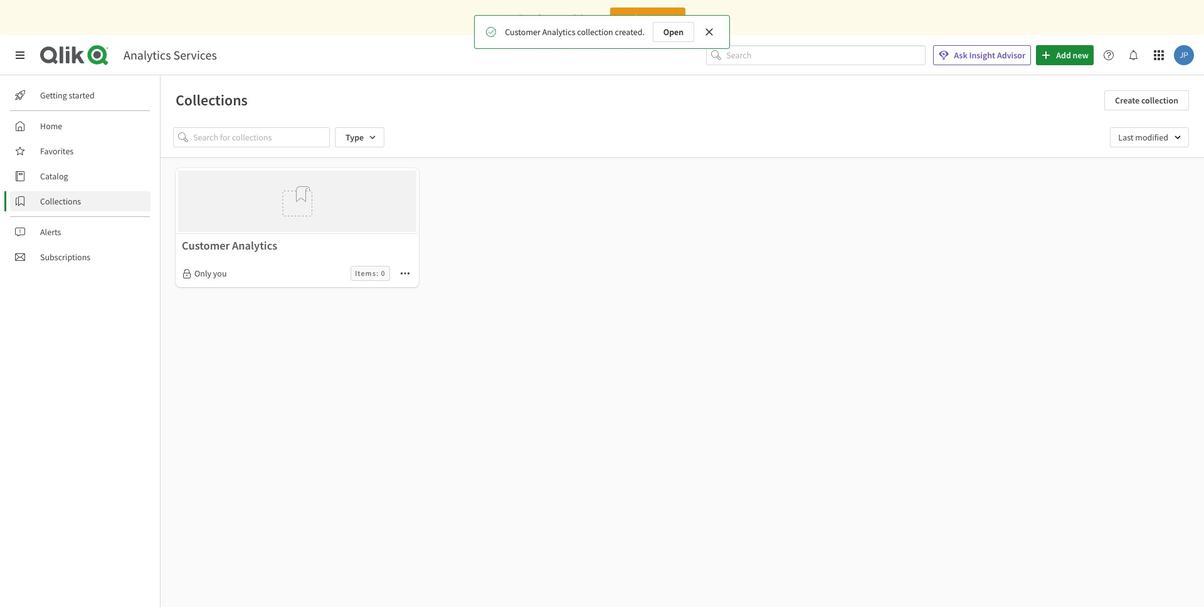 Task type: vqa. For each thing, say whether or not it's contained in the screenshot.
top CUSTOMER
yes



Task type: locate. For each thing, give the bounding box(es) containing it.
1 horizontal spatial customer
[[505, 26, 541, 38]]

2 vertical spatial analytics
[[232, 239, 277, 253]]

alerts link
[[10, 222, 151, 242]]

type
[[346, 132, 364, 143]]

collections down services
[[176, 90, 248, 110]]

subscriptions
[[40, 252, 90, 263]]

collections inside collections link
[[40, 196, 81, 207]]

only you
[[195, 268, 227, 279]]

catalog link
[[10, 166, 151, 186]]

analytics services
[[124, 47, 217, 63]]

customer
[[505, 26, 541, 38], [182, 239, 230, 253]]

customer up the only
[[182, 239, 230, 253]]

home
[[40, 120, 62, 132]]

analytics services element
[[124, 47, 217, 63]]

customer down free
[[505, 26, 541, 38]]

0 horizontal spatial customer
[[182, 239, 230, 253]]

filters region
[[161, 117, 1205, 157]]

1 vertical spatial collections
[[40, 196, 81, 207]]

2 horizontal spatial analytics
[[543, 26, 576, 38]]

analytics
[[543, 26, 576, 38], [124, 47, 171, 63], [232, 239, 277, 253]]

collection
[[577, 26, 614, 38], [1142, 95, 1179, 106]]

0 vertical spatial analytics
[[543, 26, 576, 38]]

james peterson image
[[1175, 45, 1195, 65]]

0 horizontal spatial collection
[[577, 26, 614, 38]]

new
[[1073, 50, 1089, 61]]

1 vertical spatial collection
[[1142, 95, 1179, 106]]

1 vertical spatial analytics
[[124, 47, 171, 63]]

created.
[[615, 26, 645, 38]]

alert containing customer analytics  collection created.
[[474, 15, 730, 49]]

catalog
[[40, 171, 68, 182]]

days
[[536, 12, 553, 23]]

0 horizontal spatial analytics
[[124, 47, 171, 63]]

collections down "catalog"
[[40, 196, 81, 207]]

ask
[[955, 50, 968, 61]]

1 vertical spatial customer
[[182, 239, 230, 253]]

items:
[[355, 269, 379, 278]]

now!
[[655, 12, 674, 23]]

customer analytics  collection created.
[[505, 26, 645, 38]]

remaining:
[[555, 12, 595, 23]]

0 vertical spatial collections
[[176, 90, 248, 110]]

modified
[[1136, 132, 1169, 143]]

1 horizontal spatial collection
[[1142, 95, 1179, 106]]

0 vertical spatial customer
[[505, 26, 541, 38]]

favorites
[[40, 146, 74, 157]]

services
[[174, 47, 217, 63]]

analytics for customer analytics  collection created.
[[543, 26, 576, 38]]

insight
[[970, 50, 996, 61]]

collection right the create
[[1142, 95, 1179, 106]]

alert
[[474, 15, 730, 49]]

last modified
[[1119, 132, 1169, 143]]

collections
[[176, 90, 248, 110], [40, 196, 81, 207]]

add new button
[[1037, 45, 1094, 65]]

customer for customer analytics
[[182, 239, 230, 253]]

open
[[664, 26, 684, 38]]

1 horizontal spatial analytics
[[232, 239, 277, 253]]

free days remaining: 3
[[519, 12, 601, 23]]

alerts
[[40, 227, 61, 238]]

customer analytics
[[182, 239, 277, 253]]

add
[[1057, 50, 1072, 61]]

0 vertical spatial collection
[[577, 26, 614, 38]]

only
[[195, 268, 212, 279]]

home link
[[10, 116, 151, 136]]

Last modified field
[[1111, 127, 1190, 147]]

favorites link
[[10, 141, 151, 161]]

create
[[1116, 95, 1140, 106]]

0 horizontal spatial collections
[[40, 196, 81, 207]]

collection down '3'
[[577, 26, 614, 38]]



Task type: describe. For each thing, give the bounding box(es) containing it.
subscriptions link
[[10, 247, 151, 267]]

searchbar element
[[707, 45, 926, 65]]

3
[[596, 12, 601, 23]]

customer for customer analytics  collection created.
[[505, 26, 541, 38]]

advisor
[[998, 50, 1026, 61]]

collection inside button
[[1142, 95, 1179, 106]]

activate now! link
[[611, 8, 686, 28]]

started
[[69, 90, 95, 101]]

collection inside alert
[[577, 26, 614, 38]]

create collection button
[[1105, 90, 1190, 110]]

ask insight advisor button
[[934, 45, 1032, 65]]

getting started
[[40, 90, 95, 101]]

free
[[519, 12, 534, 23]]

getting started link
[[10, 85, 151, 105]]

you
[[213, 268, 227, 279]]

Search text field
[[727, 45, 926, 65]]

activate
[[623, 12, 653, 23]]

items: 0
[[355, 269, 386, 278]]

more actions image
[[400, 269, 410, 279]]

1 horizontal spatial collections
[[176, 90, 248, 110]]

last
[[1119, 132, 1134, 143]]

create collection
[[1116, 95, 1179, 106]]

activate now!
[[623, 12, 674, 23]]

type button
[[335, 127, 385, 147]]

Search for collections text field
[[193, 127, 330, 147]]

close sidebar menu image
[[15, 50, 25, 60]]

add new
[[1057, 50, 1089, 61]]

0
[[381, 269, 386, 278]]

collections link
[[10, 191, 151, 211]]

open button
[[653, 22, 695, 42]]

ask insight advisor
[[955, 50, 1026, 61]]

analytics for customer analytics
[[232, 239, 277, 253]]

getting
[[40, 90, 67, 101]]

navigation pane element
[[0, 80, 160, 272]]



